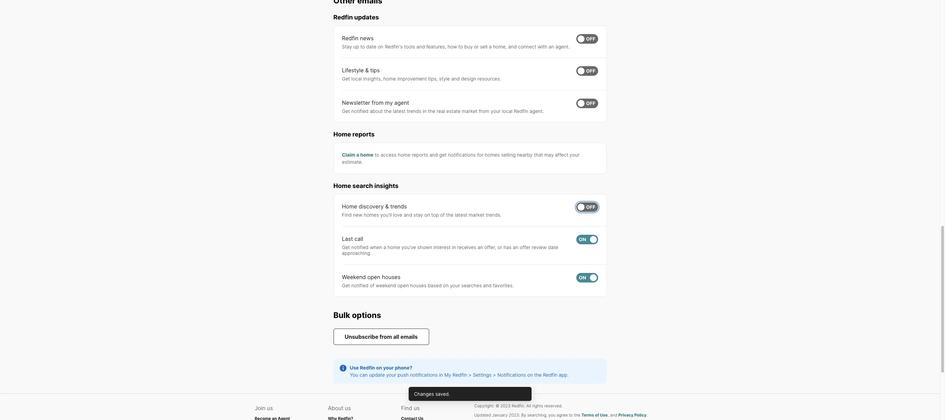 Task type: vqa. For each thing, say whether or not it's contained in the screenshot.
the left |
no



Task type: locate. For each thing, give the bounding box(es) containing it.
us right about
[[345, 405, 351, 412]]

2 on from the top
[[579, 275, 586, 281]]

can
[[360, 372, 368, 378]]

and left get
[[429, 152, 438, 158]]

market
[[462, 108, 478, 114], [469, 212, 484, 218]]

4 off from the top
[[586, 204, 595, 210]]

2 notified from the top
[[351, 244, 368, 250]]

in for notified
[[452, 244, 456, 250]]

get down the weekend
[[342, 283, 350, 288]]

find us
[[401, 405, 420, 412]]

or for last call
[[498, 244, 502, 250]]

2 horizontal spatial us
[[414, 405, 420, 412]]

0 horizontal spatial houses
[[382, 274, 400, 281]]

to right up
[[360, 44, 365, 49]]

notifications up changes
[[410, 372, 438, 378]]

of right top
[[440, 212, 445, 218]]

1 horizontal spatial homes
[[485, 152, 500, 158]]

0 vertical spatial in
[[423, 108, 427, 114]]

a inside redfin news stay up to date on redfin's tools and features, how to buy or sell a home, and connect with an agent.
[[489, 44, 492, 49]]

0 vertical spatial market
[[462, 108, 478, 114]]

shown
[[417, 244, 432, 250]]

notified up 'approaching.'
[[351, 244, 368, 250]]

notified down newsletter
[[351, 108, 368, 114]]

and right 'home,'
[[508, 44, 517, 49]]

of
[[440, 212, 445, 218], [370, 283, 374, 288], [595, 413, 599, 418]]

interest
[[434, 244, 451, 250]]

trends up love
[[390, 203, 407, 210]]

home
[[333, 131, 351, 138], [333, 182, 351, 189], [342, 203, 357, 210]]

date down news
[[366, 44, 376, 49]]

market left trends.
[[469, 212, 484, 218]]

news
[[360, 35, 374, 42]]

0 horizontal spatial use
[[350, 365, 359, 371]]

2 vertical spatial a
[[383, 244, 386, 250]]

& left tips
[[365, 67, 369, 74]]

0 vertical spatial of
[[440, 212, 445, 218]]

notified
[[351, 108, 368, 114], [351, 244, 368, 250], [351, 283, 368, 288]]

from left all
[[380, 334, 392, 340]]

to left access
[[375, 152, 379, 158]]

from up about
[[372, 99, 384, 106]]

4 get from the top
[[342, 283, 350, 288]]

privacy policy link
[[618, 413, 647, 418]]

1 horizontal spatial a
[[383, 244, 386, 250]]

to
[[360, 44, 365, 49], [458, 44, 463, 49], [375, 152, 379, 158], [569, 413, 573, 418]]

2 vertical spatial from
[[380, 334, 392, 340]]

get
[[342, 76, 350, 82], [342, 108, 350, 114], [342, 244, 350, 250], [342, 283, 350, 288]]

1 horizontal spatial notifications
[[448, 152, 476, 158]]

your down resources. on the top right
[[491, 108, 501, 114]]

home right access
[[398, 152, 410, 158]]

claim
[[342, 152, 355, 158]]

the
[[384, 108, 392, 114], [428, 108, 435, 114], [446, 212, 453, 218], [534, 372, 542, 378], [574, 413, 580, 418]]

market right estate
[[462, 108, 478, 114]]

0 vertical spatial date
[[366, 44, 376, 49]]

top
[[431, 212, 439, 218]]

of right terms
[[595, 413, 599, 418]]

on left redfin's
[[378, 44, 383, 49]]

the inside use redfin on your phone? you can update your push notifications in my redfin > settings > notifications on the redfin app.
[[534, 372, 542, 378]]

and right love
[[404, 212, 412, 218]]

2 horizontal spatial in
[[452, 244, 456, 250]]

1 vertical spatial from
[[479, 108, 489, 114]]

and right style
[[451, 76, 460, 82]]

3 us from the left
[[414, 405, 420, 412]]

get
[[439, 152, 447, 158]]

1 vertical spatial local
[[502, 108, 512, 114]]

or left sell
[[474, 44, 479, 49]]

1 horizontal spatial open
[[397, 283, 409, 288]]

from right estate
[[479, 108, 489, 114]]

approaching.
[[342, 250, 371, 256]]

0 vertical spatial trends
[[407, 108, 421, 114]]

1 vertical spatial on
[[579, 275, 586, 281]]

1 off from the top
[[586, 36, 595, 42]]

in right interest
[[452, 244, 456, 250]]

your
[[491, 108, 501, 114], [570, 152, 580, 158], [450, 283, 460, 288], [383, 365, 394, 371], [386, 372, 396, 378]]

0 vertical spatial homes
[[485, 152, 500, 158]]

2 vertical spatial in
[[439, 372, 443, 378]]

home up claim
[[333, 131, 351, 138]]

1 vertical spatial of
[[370, 283, 374, 288]]

1 horizontal spatial use
[[600, 413, 608, 418]]

1 vertical spatial home
[[333, 182, 351, 189]]

2 off from the top
[[586, 68, 595, 74]]

0 vertical spatial notified
[[351, 108, 368, 114]]

based
[[428, 283, 442, 288]]

trends inside home discovery & trends find new homes you'll love and stay on top of the latest market trends.
[[390, 203, 407, 210]]

settings
[[473, 372, 492, 378]]

terms
[[581, 413, 594, 418]]

off for redfin news
[[586, 36, 595, 42]]

and right ,
[[610, 413, 617, 418]]

from
[[372, 99, 384, 106], [479, 108, 489, 114], [380, 334, 392, 340]]

0 horizontal spatial latest
[[393, 108, 406, 114]]

lifestyle & tips get local insights, home improvement tips, style and design resources.
[[342, 67, 501, 82]]

get inside the newsletter from my agent get notified about the latest trends in the real estate market from your local redfin agent.
[[342, 108, 350, 114]]

1 horizontal spatial of
[[440, 212, 445, 218]]

0 vertical spatial agent.
[[556, 44, 570, 49]]

on inside redfin news stay up to date on redfin's tools and features, how to buy or sell a home, and connect with an agent.
[[378, 44, 383, 49]]

love
[[393, 212, 402, 218]]

home right insights,
[[383, 76, 396, 82]]

home up new
[[342, 203, 357, 210]]

redfin's
[[385, 44, 403, 49]]

or left has
[[498, 244, 502, 250]]

get inside lifestyle & tips get local insights, home improvement tips, style and design resources.
[[342, 76, 350, 82]]

1 horizontal spatial agent.
[[556, 44, 570, 49]]

claim a home link
[[342, 152, 373, 158]]

in inside last call get notified when a home you've shown interest in receives an offer, or has an offer review date approaching.
[[452, 244, 456, 250]]

0 vertical spatial &
[[365, 67, 369, 74]]

0 vertical spatial a
[[489, 44, 492, 49]]

weekend open houses get notified of weekend open houses based on your searches and favorites.
[[342, 274, 514, 288]]

0 horizontal spatial find
[[342, 212, 352, 218]]

the right top
[[446, 212, 453, 218]]

insights,
[[363, 76, 382, 82]]

2 us from the left
[[345, 405, 351, 412]]

redfin news stay up to date on redfin's tools and features, how to buy or sell a home, and connect with an agent.
[[342, 35, 570, 49]]

find
[[342, 212, 352, 218], [401, 405, 412, 412]]

trends
[[407, 108, 421, 114], [390, 203, 407, 210]]

0 horizontal spatial notifications
[[410, 372, 438, 378]]

0 vertical spatial open
[[367, 274, 380, 281]]

and right searches
[[483, 283, 492, 288]]

home for home search insights
[[333, 182, 351, 189]]

> right settings
[[493, 372, 496, 378]]

1 > from the left
[[468, 372, 472, 378]]

your left searches
[[450, 283, 460, 288]]

1 horizontal spatial us
[[345, 405, 351, 412]]

2 horizontal spatial of
[[595, 413, 599, 418]]

about
[[328, 405, 343, 412]]

open
[[367, 274, 380, 281], [397, 283, 409, 288]]

the left app.
[[534, 372, 542, 378]]

3 get from the top
[[342, 244, 350, 250]]

1 vertical spatial in
[[452, 244, 456, 250]]

2 vertical spatial home
[[342, 203, 357, 210]]

1 horizontal spatial >
[[493, 372, 496, 378]]

1 horizontal spatial date
[[548, 244, 558, 250]]

1 horizontal spatial or
[[498, 244, 502, 250]]

the inside home discovery & trends find new homes you'll love and stay on top of the latest market trends.
[[446, 212, 453, 218]]

1 vertical spatial notifications
[[410, 372, 438, 378]]

date
[[366, 44, 376, 49], [548, 244, 558, 250]]

1 vertical spatial reports
[[412, 152, 428, 158]]

1 horizontal spatial &
[[385, 203, 389, 210]]

home left you've
[[387, 244, 400, 250]]

houses left based
[[410, 283, 426, 288]]

latest
[[393, 108, 406, 114], [455, 212, 467, 218]]

2 > from the left
[[493, 372, 496, 378]]

latest down agent
[[393, 108, 406, 114]]

home search insights
[[333, 182, 399, 189]]

has
[[503, 244, 512, 250]]

use right terms
[[600, 413, 608, 418]]

3 notified from the top
[[351, 283, 368, 288]]

home
[[383, 76, 396, 82], [360, 152, 373, 158], [398, 152, 410, 158], [387, 244, 400, 250]]

1 horizontal spatial in
[[439, 372, 443, 378]]

off
[[586, 36, 595, 42], [586, 68, 595, 74], [586, 100, 595, 106], [586, 204, 595, 210]]

1 horizontal spatial local
[[502, 108, 512, 114]]

an
[[549, 44, 554, 49], [478, 244, 483, 250], [513, 244, 518, 250]]

my
[[385, 99, 393, 106]]

1 vertical spatial a
[[356, 152, 359, 158]]

in inside use redfin on your phone? you can update your push notifications in my redfin > settings > notifications on the redfin app.
[[439, 372, 443, 378]]

weekend
[[376, 283, 396, 288]]

date right review
[[548, 244, 558, 250]]

0 horizontal spatial agent.
[[530, 108, 544, 114]]

use inside use redfin on your phone? you can update your push notifications in my redfin > settings > notifications on the redfin app.
[[350, 365, 359, 371]]

searching,
[[527, 413, 547, 418]]

0 vertical spatial find
[[342, 212, 352, 218]]

0 horizontal spatial reports
[[352, 131, 375, 138]]

home inside to access home reports and get notifications for homes selling nearby that may affect your estimate.
[[398, 152, 410, 158]]

redfin inside redfin news stay up to date on redfin's tools and features, how to buy or sell a home, and connect with an agent.
[[342, 35, 358, 42]]

updated january 2023: by searching, you agree to the terms of use , and privacy policy .
[[474, 413, 648, 418]]

an right with
[[549, 44, 554, 49]]

or inside last call get notified when a home you've shown interest in receives an offer, or has an offer review date approaching.
[[498, 244, 502, 250]]

houses up 'weekend'
[[382, 274, 400, 281]]

>
[[468, 372, 472, 378], [493, 372, 496, 378]]

2 get from the top
[[342, 108, 350, 114]]

on right based
[[443, 283, 449, 288]]

2 horizontal spatial a
[[489, 44, 492, 49]]

homes
[[485, 152, 500, 158], [364, 212, 379, 218]]

in inside the newsletter from my agent get notified about the latest trends in the real estate market from your local redfin agent.
[[423, 108, 427, 114]]

1 horizontal spatial reports
[[412, 152, 428, 158]]

about
[[370, 108, 383, 114]]

design
[[461, 76, 476, 82]]

1 vertical spatial latest
[[455, 212, 467, 218]]

and inside weekend open houses get notified of weekend open houses based on your searches and favorites.
[[483, 283, 492, 288]]

3 off from the top
[[586, 100, 595, 106]]

in
[[423, 108, 427, 114], [452, 244, 456, 250], [439, 372, 443, 378]]

us down changes
[[414, 405, 420, 412]]

1 vertical spatial trends
[[390, 203, 407, 210]]

home up estimate.
[[360, 152, 373, 158]]

0 horizontal spatial date
[[366, 44, 376, 49]]

newsletter from my agent get notified about the latest trends in the real estate market from your local redfin agent.
[[342, 99, 544, 114]]

1 vertical spatial or
[[498, 244, 502, 250]]

and
[[416, 44, 425, 49], [508, 44, 517, 49], [451, 76, 460, 82], [429, 152, 438, 158], [404, 212, 412, 218], [483, 283, 492, 288], [610, 413, 617, 418]]

home inside last call get notified when a home you've shown interest in receives an offer, or has an offer review date approaching.
[[387, 244, 400, 250]]

get down last
[[342, 244, 350, 250]]

may
[[544, 152, 554, 158]]

new
[[353, 212, 362, 218]]

1 vertical spatial market
[[469, 212, 484, 218]]

use
[[350, 365, 359, 371], [600, 413, 608, 418]]

use redfin on your phone? you can update your push notifications in my redfin > settings > notifications on the redfin app.
[[350, 365, 569, 378]]

0 horizontal spatial a
[[356, 152, 359, 158]]

agent
[[394, 99, 409, 106]]

you
[[350, 372, 358, 378]]

0 horizontal spatial us
[[267, 405, 273, 412]]

find left new
[[342, 212, 352, 218]]

0 horizontal spatial in
[[423, 108, 427, 114]]

1 on from the top
[[579, 237, 586, 242]]

push
[[398, 372, 409, 378]]

get down lifestyle
[[342, 76, 350, 82]]

in left real in the left top of the page
[[423, 108, 427, 114]]

and right "tools"
[[416, 44, 425, 49]]

> left settings
[[468, 372, 472, 378]]

0 horizontal spatial local
[[351, 76, 362, 82]]

notifications left for
[[448, 152, 476, 158]]

find down push
[[401, 405, 412, 412]]

or
[[474, 44, 479, 49], [498, 244, 502, 250]]

1 horizontal spatial find
[[401, 405, 412, 412]]

you've
[[401, 244, 416, 250]]

1 vertical spatial notified
[[351, 244, 368, 250]]

0 vertical spatial or
[[474, 44, 479, 49]]

0 vertical spatial use
[[350, 365, 359, 371]]

use up the you
[[350, 365, 359, 371]]

agent.
[[556, 44, 570, 49], [530, 108, 544, 114]]

on
[[579, 237, 586, 242], [579, 275, 586, 281]]

0 horizontal spatial &
[[365, 67, 369, 74]]

reports left get
[[412, 152, 428, 158]]

2 horizontal spatial an
[[549, 44, 554, 49]]

reports up claim a home on the top of the page
[[352, 131, 375, 138]]

for
[[477, 152, 483, 158]]

agent. inside redfin news stay up to date on redfin's tools and features, how to buy or sell a home, and connect with an agent.
[[556, 44, 570, 49]]

notified down the weekend
[[351, 283, 368, 288]]

that
[[534, 152, 543, 158]]

get down newsletter
[[342, 108, 350, 114]]

1 vertical spatial date
[[548, 244, 558, 250]]

houses
[[382, 274, 400, 281], [410, 283, 426, 288]]

your right affect
[[570, 152, 580, 158]]

home inside home discovery & trends find new homes you'll love and stay on top of the latest market trends.
[[342, 203, 357, 210]]

favorites.
[[493, 283, 514, 288]]

trends down agent
[[407, 108, 421, 114]]

an left offer,
[[478, 244, 483, 250]]

1 get from the top
[[342, 76, 350, 82]]

with
[[538, 44, 547, 49]]

0 horizontal spatial homes
[[364, 212, 379, 218]]

None checkbox
[[576, 203, 598, 212], [576, 235, 598, 244], [576, 203, 598, 212], [576, 235, 598, 244]]

& inside lifestyle & tips get local insights, home improvement tips, style and design resources.
[[365, 67, 369, 74]]

on for weekend open houses
[[579, 275, 586, 281]]

your up update
[[383, 365, 394, 371]]

terms of use link
[[581, 413, 608, 418]]

0 horizontal spatial or
[[474, 44, 479, 49]]

a up estimate.
[[356, 152, 359, 158]]

0 vertical spatial notifications
[[448, 152, 476, 158]]

in left my
[[439, 372, 443, 378]]

when
[[370, 244, 382, 250]]

a right when
[[383, 244, 386, 250]]

1 horizontal spatial latest
[[455, 212, 467, 218]]

1 vertical spatial use
[[600, 413, 608, 418]]

0 vertical spatial latest
[[393, 108, 406, 114]]

a right sell
[[489, 44, 492, 49]]

style
[[439, 76, 450, 82]]

off for lifestyle & tips
[[586, 68, 595, 74]]

or inside redfin news stay up to date on redfin's tools and features, how to buy or sell a home, and connect with an agent.
[[474, 44, 479, 49]]

open right 'weekend'
[[397, 283, 409, 288]]

off for home discovery & trends
[[586, 204, 595, 210]]

1 vertical spatial &
[[385, 203, 389, 210]]

2 vertical spatial notified
[[351, 283, 368, 288]]

of left 'weekend'
[[370, 283, 374, 288]]

0 horizontal spatial open
[[367, 274, 380, 281]]

open up 'weekend'
[[367, 274, 380, 281]]

0 vertical spatial from
[[372, 99, 384, 106]]

1 vertical spatial agent.
[[530, 108, 544, 114]]

0 vertical spatial home
[[333, 131, 351, 138]]

0 vertical spatial local
[[351, 76, 362, 82]]

on inside weekend open houses get notified of weekend open houses based on your searches and favorites.
[[443, 283, 449, 288]]

app.
[[559, 372, 569, 378]]

reports inside to access home reports and get notifications for homes selling nearby that may affect your estimate.
[[412, 152, 428, 158]]

None checkbox
[[576, 34, 598, 44], [576, 66, 598, 76], [576, 99, 598, 108], [576, 273, 598, 283], [576, 34, 598, 44], [576, 66, 598, 76], [576, 99, 598, 108], [576, 273, 598, 283]]

latest right top
[[455, 212, 467, 218]]

us right the join
[[267, 405, 273, 412]]

home left search
[[333, 182, 351, 189]]

0 vertical spatial on
[[579, 237, 586, 242]]

trends inside the newsletter from my agent get notified about the latest trends in the real estate market from your local redfin agent.
[[407, 108, 421, 114]]

updated
[[474, 413, 491, 418]]

1 notified from the top
[[351, 108, 368, 114]]

& up you'll on the bottom left
[[385, 203, 389, 210]]

1 horizontal spatial houses
[[410, 283, 426, 288]]

0 horizontal spatial of
[[370, 283, 374, 288]]

us for find us
[[414, 405, 420, 412]]

1 vertical spatial homes
[[364, 212, 379, 218]]

on left top
[[424, 212, 430, 218]]

0 horizontal spatial >
[[468, 372, 472, 378]]

claim a home
[[342, 152, 373, 158]]

the down my
[[384, 108, 392, 114]]

homes right for
[[485, 152, 500, 158]]

how
[[448, 44, 457, 49]]

from for emails
[[380, 334, 392, 340]]

homes down discovery
[[364, 212, 379, 218]]

1 vertical spatial houses
[[410, 283, 426, 288]]

unsubscribe
[[345, 334, 378, 340]]

1 vertical spatial find
[[401, 405, 412, 412]]

1 vertical spatial open
[[397, 283, 409, 288]]

an right has
[[513, 244, 518, 250]]

local
[[351, 76, 362, 82], [502, 108, 512, 114]]

1 us from the left
[[267, 405, 273, 412]]



Task type: describe. For each thing, give the bounding box(es) containing it.
local inside lifestyle & tips get local insights, home improvement tips, style and design resources.
[[351, 76, 362, 82]]

search
[[352, 182, 373, 189]]

policy
[[634, 413, 647, 418]]

call
[[354, 235, 363, 242]]

.
[[647, 413, 648, 418]]

get inside last call get notified when a home you've shown interest in receives an offer, or has an offer review date approaching.
[[342, 244, 350, 250]]

and inside home discovery & trends find new homes you'll love and stay on top of the latest market trends.
[[404, 212, 412, 218]]

you'll
[[380, 212, 392, 218]]

bulk
[[333, 311, 350, 320]]

by
[[521, 413, 526, 418]]

january
[[492, 413, 508, 418]]

discovery
[[359, 203, 384, 210]]

connect
[[518, 44, 536, 49]]

to right agree
[[569, 413, 573, 418]]

your inside to access home reports and get notifications for homes selling nearby that may affect your estimate.
[[570, 152, 580, 158]]

redfin inside the newsletter from my agent get notified about the latest trends in the real estate market from your local redfin agent.
[[514, 108, 528, 114]]

to inside to access home reports and get notifications for homes selling nearby that may affect your estimate.
[[375, 152, 379, 158]]

find inside home discovery & trends find new homes you'll love and stay on top of the latest market trends.
[[342, 212, 352, 218]]

from for agent
[[372, 99, 384, 106]]

saved.
[[435, 391, 450, 397]]

0 horizontal spatial an
[[478, 244, 483, 250]]

homes inside to access home reports and get notifications for homes selling nearby that may affect your estimate.
[[485, 152, 500, 158]]

date inside last call get notified when a home you've shown interest in receives an offer, or has an offer review date approaching.
[[548, 244, 558, 250]]

on for last call
[[579, 237, 586, 242]]

date inside redfin news stay up to date on redfin's tools and features, how to buy or sell a home, and connect with an agent.
[[366, 44, 376, 49]]

notified inside last call get notified when a home you've shown interest in receives an offer, or has an offer review date approaching.
[[351, 244, 368, 250]]

the left real in the left top of the page
[[428, 108, 435, 114]]

,
[[608, 413, 609, 418]]

2 vertical spatial of
[[595, 413, 599, 418]]

emails
[[400, 334, 418, 340]]

searches
[[461, 283, 482, 288]]

all
[[393, 334, 399, 340]]

offer,
[[484, 244, 496, 250]]

us for about us
[[345, 405, 351, 412]]

2023:
[[509, 413, 520, 418]]

market inside home discovery & trends find new homes you'll love and stay on top of the latest market trends.
[[469, 212, 484, 218]]

the left terms
[[574, 413, 580, 418]]

1 horizontal spatial an
[[513, 244, 518, 250]]

changes saved.
[[414, 391, 450, 397]]

an inside redfin news stay up to date on redfin's tools and features, how to buy or sell a home, and connect with an agent.
[[549, 44, 554, 49]]

phone?
[[395, 365, 412, 371]]

of inside home discovery & trends find new homes you'll love and stay on top of the latest market trends.
[[440, 212, 445, 218]]

homes inside home discovery & trends find new homes you'll love and stay on top of the latest market trends.
[[364, 212, 379, 218]]

and inside lifestyle & tips get local insights, home improvement tips, style and design resources.
[[451, 76, 460, 82]]

lifestyle
[[342, 67, 364, 74]]

0 vertical spatial reports
[[352, 131, 375, 138]]

nearby
[[517, 152, 533, 158]]

home for home reports
[[333, 131, 351, 138]]

affect
[[555, 152, 568, 158]]

selling
[[501, 152, 516, 158]]

estimate.
[[342, 159, 363, 165]]

estate
[[446, 108, 461, 114]]

©
[[496, 404, 499, 409]]

notified inside weekend open houses get notified of weekend open houses based on your searches and favorites.
[[351, 283, 368, 288]]

latest inside home discovery & trends find new homes you'll love and stay on top of the latest market trends.
[[455, 212, 467, 218]]

on inside home discovery & trends find new homes you'll love and stay on top of the latest market trends.
[[424, 212, 430, 218]]

off for newsletter from my agent
[[586, 100, 595, 106]]

get inside weekend open houses get notified of weekend open houses based on your searches and favorites.
[[342, 283, 350, 288]]

copyright: © 2023 redfin. all rights reserved.
[[474, 404, 563, 409]]

improvement
[[397, 76, 427, 82]]

your inside weekend open houses get notified of weekend open houses based on your searches and favorites.
[[450, 283, 460, 288]]

your inside the newsletter from my agent get notified about the latest trends in the real estate market from your local redfin agent.
[[491, 108, 501, 114]]

receives
[[457, 244, 476, 250]]

sell
[[480, 44, 488, 49]]

of inside weekend open houses get notified of weekend open houses based on your searches and favorites.
[[370, 283, 374, 288]]

0 vertical spatial houses
[[382, 274, 400, 281]]

notifications inside to access home reports and get notifications for homes selling nearby that may affect your estimate.
[[448, 152, 476, 158]]

home inside lifestyle & tips get local insights, home improvement tips, style and design resources.
[[383, 76, 396, 82]]

resources.
[[477, 76, 501, 82]]

join
[[255, 405, 265, 412]]

buy
[[464, 44, 473, 49]]

changes
[[414, 391, 434, 397]]

options
[[352, 311, 381, 320]]

agent. inside the newsletter from my agent get notified about the latest trends in the real estate market from your local redfin agent.
[[530, 108, 544, 114]]

market inside the newsletter from my agent get notified about the latest trends in the real estate market from your local redfin agent.
[[462, 108, 478, 114]]

home discovery & trends find new homes you'll love and stay on top of the latest market trends.
[[342, 203, 502, 218]]

reserved.
[[544, 404, 563, 409]]

trends.
[[486, 212, 502, 218]]

us for join us
[[267, 405, 273, 412]]

copyright:
[[474, 404, 494, 409]]

newsletter
[[342, 99, 370, 106]]

agree
[[557, 413, 568, 418]]

in for agent
[[423, 108, 427, 114]]

local inside the newsletter from my agent get notified about the latest trends in the real estate market from your local redfin agent.
[[502, 108, 512, 114]]

redfin.
[[512, 404, 525, 409]]

on up update
[[376, 365, 382, 371]]

notifications inside use redfin on your phone? you can update your push notifications in my redfin > settings > notifications on the redfin app.
[[410, 372, 438, 378]]

review
[[532, 244, 547, 250]]

access
[[381, 152, 396, 158]]

about us
[[328, 405, 351, 412]]

features,
[[426, 44, 446, 49]]

privacy
[[618, 413, 633, 418]]

up
[[353, 44, 359, 49]]

to left buy
[[458, 44, 463, 49]]

notifications
[[497, 372, 526, 378]]

and inside to access home reports and get notifications for homes selling nearby that may affect your estimate.
[[429, 152, 438, 158]]

your left push
[[386, 372, 396, 378]]

stay
[[342, 44, 352, 49]]

home,
[[493, 44, 507, 49]]

unsubscribe from all emails
[[345, 334, 418, 340]]

bulk options
[[333, 311, 381, 320]]

update
[[369, 372, 385, 378]]

& inside home discovery & trends find new homes you'll love and stay on top of the latest market trends.
[[385, 203, 389, 210]]

my
[[444, 372, 451, 378]]

2023
[[500, 404, 511, 409]]

latest inside the newsletter from my agent get notified about the latest trends in the real estate market from your local redfin agent.
[[393, 108, 406, 114]]

or for redfin news
[[474, 44, 479, 49]]

insights
[[374, 182, 399, 189]]

join us
[[255, 405, 273, 412]]

all
[[526, 404, 531, 409]]

a inside last call get notified when a home you've shown interest in receives an offer, or has an offer review date approaching.
[[383, 244, 386, 250]]

redfin updates
[[333, 14, 379, 21]]

updates
[[354, 14, 379, 21]]

home reports
[[333, 131, 375, 138]]

offer
[[520, 244, 530, 250]]

tools
[[404, 44, 415, 49]]

notified inside the newsletter from my agent get notified about the latest trends in the real estate market from your local redfin agent.
[[351, 108, 368, 114]]

on right notifications
[[527, 372, 533, 378]]



